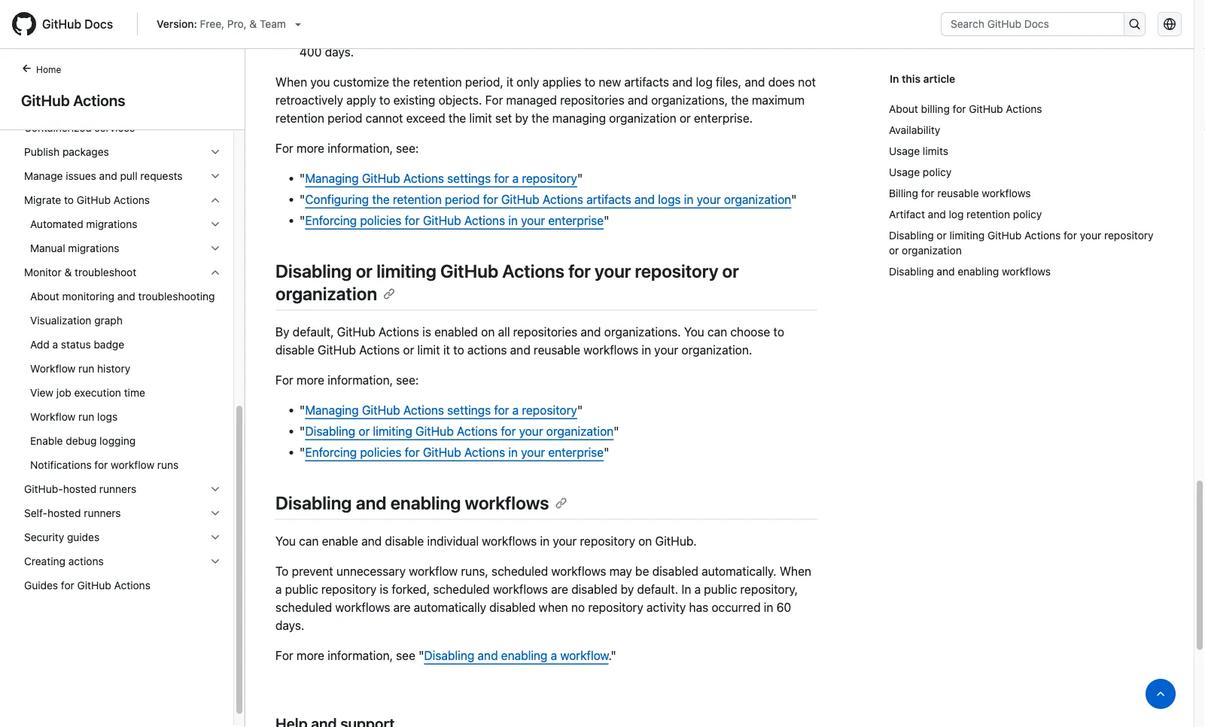 Task type: vqa. For each thing, say whether or not it's contained in the screenshot.
THE SITE POLICY link to the right's the Site policy
no



Task type: locate. For each thing, give the bounding box(es) containing it.
repository inside " managing github actions settings for a repository " " disabling or limiting github actions for your organization " " enforcing policies for github actions in your enterprise "
[[522, 403, 578, 418]]

monitor & troubleshoot element containing about monitoring and troubleshooting
[[12, 285, 233, 478]]

0 vertical spatial for more information, see:
[[276, 141, 419, 155]]

disabling or limiting github actions for your repository or organization down artifact and log retention policy link
[[890, 229, 1154, 257]]

for inside when you customize the retention period, it only applies to new artifacts and log files, and does not retroactively apply to existing objects. for managed repositories and organizations, the maximum retention period cannot exceed the limit set by the managing organization or enterprise.
[[485, 93, 503, 107]]

home
[[36, 64, 61, 75]]

0 vertical spatial disabled
[[653, 565, 699, 579]]

logs
[[658, 192, 681, 207], [97, 411, 118, 423]]

1 vertical spatial log
[[949, 208, 964, 221]]

0 vertical spatial disabling and enabling workflows
[[890, 266, 1051, 278]]

workflows down organizations.
[[584, 343, 639, 357]]

select language: current language is english image
[[1164, 18, 1177, 30]]

5 sc 9kayk9 0 image from the top
[[209, 267, 221, 279]]

1 vertical spatial enforcing
[[305, 446, 357, 460]]

can up organization.
[[708, 325, 728, 339]]

version:
[[157, 18, 197, 30]]

0 vertical spatial by
[[515, 111, 529, 125]]

0 horizontal spatial this
[[522, 27, 541, 41]]

2 workflow from the top
[[30, 411, 76, 423]]

about up availability
[[890, 103, 919, 115]]

disabled left the when
[[490, 601, 536, 615]]

1 public from the left
[[285, 583, 318, 597]]

this left article
[[902, 72, 921, 85]]

are
[[551, 583, 569, 597], [394, 601, 411, 615]]

1 vertical spatial for more information, see:
[[276, 373, 419, 388]]

period inside for private repositories: you can change this retention period to anywhere between 1 day or 400 days.
[[597, 27, 631, 41]]

workflow up view
[[30, 363, 76, 375]]

disabled up no
[[572, 583, 618, 597]]

enable debug logging link
[[18, 429, 227, 453]]

1 policies from the top
[[360, 213, 402, 228]]

period
[[597, 27, 631, 41], [328, 111, 363, 125], [445, 192, 480, 207]]

github-hosted runners button
[[18, 478, 227, 502]]

disabling or limiting github actions for your repository or organization link
[[890, 225, 1158, 261], [276, 260, 740, 304]]

github actions element
[[0, 0, 246, 726]]

pull
[[120, 170, 138, 182]]

existing
[[394, 93, 436, 107]]

1 horizontal spatial days.
[[325, 45, 354, 59]]

0 vertical spatial can
[[455, 27, 475, 41]]

policies inside " managing github actions settings for a repository " " configuring the retention period for github actions artifacts and logs in your organization " " enforcing policies for github actions in your enterprise "
[[360, 213, 402, 228]]

disabling and enabling workflows up individual
[[276, 493, 549, 514]]

usage for usage policy
[[890, 166, 921, 179]]

sc 9kayk9 0 image inside manual migrations dropdown button
[[209, 243, 221, 255]]

you up organization.
[[685, 325, 705, 339]]

0 vertical spatial limit
[[470, 111, 492, 125]]

days. inside to prevent unnecessary workflow runs, scheduled workflows may be disabled automatically. when a public repository is forked, scheduled workflows are disabled by default. in a public repository, scheduled workflows are automatically disabled when no repository activity has occurred in 60 days.
[[276, 619, 305, 633]]

guides for github actions link
[[18, 574, 227, 598]]

1 vertical spatial disabling and enabling workflows link
[[276, 493, 567, 514]]

migrate to github actions element
[[12, 188, 233, 261], [12, 212, 233, 261]]

sc 9kayk9 0 image for self-hosted runners
[[209, 508, 221, 520]]

when inside when you customize the retention period, it only applies to new artifacts and log files, and does not retroactively apply to existing objects. for managed repositories and organizations, the maximum retention period cannot exceed the limit set by the managing organization or enterprise.
[[276, 75, 307, 89]]

limiting
[[950, 229, 985, 242], [377, 260, 437, 282], [373, 424, 413, 439]]

Search GitHub Docs search field
[[942, 13, 1125, 35]]

None search field
[[942, 12, 1146, 36]]

2 vertical spatial limiting
[[373, 424, 413, 439]]

manage issues and pull requests
[[24, 170, 183, 182]]

actions inside migrate to github actions dropdown button
[[114, 194, 150, 206]]

on up be
[[639, 535, 652, 549]]

disabling
[[890, 229, 934, 242], [276, 260, 352, 282], [890, 266, 934, 278], [305, 424, 356, 439], [276, 493, 352, 514], [424, 649, 475, 663]]

managing github actions settings for a repository link for github
[[305, 403, 578, 418]]

between
[[705, 27, 752, 41]]

1 vertical spatial it
[[444, 343, 450, 357]]

sc 9kayk9 0 image
[[209, 122, 221, 134], [209, 170, 221, 182], [209, 484, 221, 496], [209, 508, 221, 520], [209, 556, 221, 568]]

to right choose
[[774, 325, 785, 339]]

60
[[777, 601, 792, 615]]

disabling or limiting github actions for your repository or organization inside "link"
[[890, 229, 1154, 257]]

you inside by default, github actions is enabled on all repositories and organizations. you can choose to disable github actions or limit it to actions and reusable workflows in your organization.
[[685, 325, 705, 339]]

a up configuring the retention period for github actions artifacts and logs in your organization link
[[513, 171, 519, 186]]

1 horizontal spatial &
[[250, 18, 257, 30]]

0 horizontal spatial log
[[696, 75, 713, 89]]

disabling or limiting github actions for your repository or organization
[[890, 229, 1154, 257], [276, 260, 740, 304]]

1 vertical spatial settings
[[448, 403, 491, 418]]

migrate to github actions element containing migrate to github actions
[[12, 188, 233, 261]]

2 enforcing from the top
[[305, 446, 357, 460]]

enabling up individual
[[391, 493, 461, 514]]

workflow up enable
[[30, 411, 76, 423]]

2 enterprise from the top
[[549, 446, 604, 460]]

sc 9kayk9 0 image inside the automated migrations dropdown button
[[209, 218, 221, 230]]

is inside by default, github actions is enabled on all repositories and organizations. you can choose to disable github actions or limit it to actions and reusable workflows in your organization.
[[423, 325, 431, 339]]

1 vertical spatial policy
[[1014, 208, 1043, 221]]

0 vertical spatial policy
[[923, 166, 952, 179]]

are down forked,
[[394, 601, 411, 615]]

on left the all
[[481, 325, 495, 339]]

can left change
[[455, 27, 475, 41]]

about inside 'github actions' element
[[30, 290, 59, 303]]

managing github actions settings for a repository link for period
[[305, 171, 578, 186]]

0 horizontal spatial public
[[285, 583, 318, 597]]

usage down availability
[[890, 145, 921, 157]]

managing inside " managing github actions settings for a repository " " configuring the retention period for github actions artifacts and logs in your organization " " enforcing policies for github actions in your enterprise "
[[305, 171, 359, 186]]

enterprise.
[[694, 111, 753, 125]]

or inside by default, github actions is enabled on all repositories and organizations. you can choose to disable github actions or limit it to actions and reusable workflows in your organization.
[[403, 343, 415, 357]]

you up retroactively
[[311, 75, 330, 89]]

sc 9kayk9 0 image inside manage issues and pull requests dropdown button
[[209, 170, 221, 182]]

2 run from the top
[[78, 411, 94, 423]]

only
[[517, 75, 540, 89]]

about inside "link"
[[890, 103, 919, 115]]

for more information, see: down default,
[[276, 373, 419, 388]]

1 horizontal spatial can
[[455, 27, 475, 41]]

5 sc 9kayk9 0 image from the top
[[209, 556, 221, 568]]

sc 9kayk9 0 image for manage issues and pull requests
[[209, 170, 221, 182]]

disabling or limiting github actions for your repository or organization link down billing for reusable workflows link
[[890, 225, 1158, 261]]

limit down enabled
[[418, 343, 440, 357]]

2 sc 9kayk9 0 image from the top
[[209, 194, 221, 206]]

1 horizontal spatial disabling or limiting github actions for your repository or organization link
[[890, 225, 1158, 261]]

it left only
[[507, 75, 514, 89]]

reusable
[[938, 187, 980, 200], [534, 343, 581, 357]]

1 vertical spatial runners
[[84, 507, 121, 520]]

to left the 'anywhere'
[[635, 27, 646, 41]]

disable
[[276, 343, 315, 357], [385, 535, 424, 549]]

2 horizontal spatial disabled
[[653, 565, 699, 579]]

0 horizontal spatial limit
[[418, 343, 440, 357]]

see: down exceed
[[396, 141, 419, 155]]

is inside to prevent unnecessary workflow runs, scheduled workflows may be disabled automatically. when a public repository is forked, scheduled workflows are disabled by default. in a public repository, scheduled workflows are automatically disabled when no repository activity has occurred in 60 days.
[[380, 583, 389, 597]]

monitor & troubleshoot button
[[18, 261, 227, 285]]

days. down private
[[325, 45, 354, 59]]

the inside " managing github actions settings for a repository " " configuring the retention period for github actions artifacts and logs in your organization " " enforcing policies for github actions in your enterprise "
[[372, 192, 390, 207]]

2 monitor & troubleshoot element from the top
[[12, 285, 233, 478]]

1 horizontal spatial is
[[423, 325, 431, 339]]

a inside " managing github actions settings for a repository " " disabling or limiting github actions for your organization " " enforcing policies for github actions in your enterprise "
[[513, 403, 519, 418]]

about billing for github actions
[[890, 103, 1043, 115]]

organization inside " managing github actions settings for a repository " " disabling or limiting github actions for your organization " " enforcing policies for github actions in your enterprise "
[[547, 424, 614, 439]]

actions up guides for github actions
[[68, 555, 104, 568]]

sc 9kayk9 0 image inside 'github-hosted runners' dropdown button
[[209, 484, 221, 496]]

disabling inside " managing github actions settings for a repository " " disabling or limiting github actions for your organization " " enforcing policies for github actions in your enterprise "
[[305, 424, 356, 439]]

2 sc 9kayk9 0 image from the top
[[209, 170, 221, 182]]

on
[[481, 325, 495, 339], [639, 535, 652, 549]]

2 enforcing policies for github actions in your enterprise link from the top
[[305, 446, 604, 460]]

1 vertical spatial workflow
[[30, 411, 76, 423]]

0 horizontal spatial workflow
[[111, 459, 155, 472]]

see: up the 'disabling or limiting github actions for your organization' link
[[396, 373, 419, 388]]

managing github actions settings for a repository link down exceed
[[305, 171, 578, 186]]

policy down billing for reusable workflows link
[[1014, 208, 1043, 221]]

enterprise inside " managing github actions settings for a repository " " configuring the retention period for github actions artifacts and logs in your organization " " enforcing policies for github actions in your enterprise "
[[549, 213, 604, 228]]

workflows inside by default, github actions is enabled on all repositories and organizations. you can choose to disable github actions or limit it to actions and reusable workflows in your organization.
[[584, 343, 639, 357]]

objects.
[[439, 93, 482, 107]]

1 horizontal spatial you
[[685, 325, 705, 339]]

& down manual migrations
[[64, 266, 72, 279]]

maximum
[[752, 93, 805, 107]]

sc 9kayk9 0 image
[[209, 146, 221, 158], [209, 194, 221, 206], [209, 218, 221, 230], [209, 243, 221, 255], [209, 267, 221, 279], [209, 532, 221, 544]]

log
[[696, 75, 713, 89], [949, 208, 964, 221]]

day
[[763, 27, 783, 41]]

to inside dropdown button
[[64, 194, 74, 206]]

disable up unnecessary
[[385, 535, 424, 549]]

1 workflow from the top
[[30, 363, 76, 375]]

runners for self-hosted runners
[[84, 507, 121, 520]]

runners up the guides
[[84, 507, 121, 520]]

repositories right the all
[[513, 325, 578, 339]]

information, left see on the bottom of page
[[328, 649, 393, 663]]

2 for more information, see: from the top
[[276, 373, 419, 388]]

disabling and enabling workflows link
[[890, 261, 1158, 282], [276, 493, 567, 514]]

disabled up default.
[[653, 565, 699, 579]]

1 for more information, see: from the top
[[276, 141, 419, 155]]

0 vertical spatial this
[[522, 27, 541, 41]]

1 vertical spatial hosted
[[47, 507, 81, 520]]

repositories
[[561, 93, 625, 107], [513, 325, 578, 339]]

0 vertical spatial you
[[432, 27, 452, 41]]

actions inside about billing for github actions "link"
[[1007, 103, 1043, 115]]

logs inside "monitor & troubleshoot" element
[[97, 411, 118, 423]]

disabling or limiting github actions for your repository or organization up the all
[[276, 260, 740, 304]]

0 horizontal spatial actions
[[68, 555, 104, 568]]

1 sc 9kayk9 0 image from the top
[[209, 122, 221, 134]]

disabling and enabling workflows link up individual
[[276, 493, 567, 514]]

repositories inside when you customize the retention period, it only applies to new artifacts and log files, and does not retroactively apply to existing objects. for managed repositories and organizations, the maximum retention period cannot exceed the limit set by the managing organization or enterprise.
[[561, 93, 625, 107]]

settings for actions
[[448, 403, 491, 418]]

automated migrations button
[[18, 212, 227, 237]]

2 vertical spatial enabling
[[501, 649, 548, 663]]

0 horizontal spatial period
[[328, 111, 363, 125]]

1 sc 9kayk9 0 image from the top
[[209, 146, 221, 158]]

managed
[[507, 93, 557, 107]]

monitor & troubleshoot
[[24, 266, 137, 279]]

2 migrate to github actions element from the top
[[12, 212, 233, 261]]

actions down the all
[[468, 343, 507, 357]]

0 vertical spatial runners
[[99, 483, 137, 496]]

information, down default,
[[328, 373, 393, 388]]

0 vertical spatial scheduled
[[492, 565, 549, 579]]

migrations down automated migrations
[[68, 242, 119, 255]]

artifacts inside " managing github actions settings for a repository " " configuring the retention period for github actions artifacts and logs in your organization " " enforcing policies for github actions in your enterprise "
[[587, 192, 632, 207]]

to left new
[[585, 75, 596, 89]]

0 vertical spatial logs
[[658, 192, 681, 207]]

1 vertical spatial workflow
[[409, 565, 458, 579]]

2 usage from the top
[[890, 166, 921, 179]]

1 vertical spatial run
[[78, 411, 94, 423]]

badge
[[94, 339, 124, 351]]

hosted up security guides
[[47, 507, 81, 520]]

1 vertical spatial managing
[[305, 403, 359, 418]]

in up has
[[682, 583, 692, 597]]

you inside when you customize the retention period, it only applies to new artifacts and log files, and does not retroactively apply to existing objects. for managed repositories and organizations, the maximum retention period cannot exceed the limit set by the managing organization or enterprise.
[[311, 75, 330, 89]]

a
[[513, 171, 519, 186], [52, 339, 58, 351], [513, 403, 519, 418], [276, 583, 282, 597], [695, 583, 701, 597], [551, 649, 557, 663]]

tooltip
[[1146, 679, 1177, 710]]

0 vertical spatial log
[[696, 75, 713, 89]]

disabling and enabling workflows down artifact and log retention policy
[[890, 266, 1051, 278]]

3 sc 9kayk9 0 image from the top
[[209, 218, 221, 230]]

migrations for automated migrations
[[86, 218, 137, 230]]

workflows down artifact and log retention policy link
[[1003, 266, 1051, 278]]

runners down notifications for workflow runs link
[[99, 483, 137, 496]]

run down view job execution time
[[78, 411, 94, 423]]

2 managing github actions settings for a repository link from the top
[[305, 403, 578, 418]]

0 horizontal spatial disabling or limiting github actions for your repository or organization
[[276, 260, 740, 304]]

sc 9kayk9 0 image inside migrate to github actions dropdown button
[[209, 194, 221, 206]]

in left article
[[890, 72, 900, 85]]

0 vertical spatial repositories
[[561, 93, 625, 107]]

artifacts
[[625, 75, 670, 89], [587, 192, 632, 207]]

1 vertical spatial disable
[[385, 535, 424, 549]]

a up the 'disabling or limiting github actions for your organization' link
[[513, 403, 519, 418]]

you right repositories:
[[432, 27, 452, 41]]

by inside when you customize the retention period, it only applies to new artifacts and log files, and does not retroactively apply to existing objects. for managed repositories and organizations, the maximum retention period cannot exceed the limit set by the managing organization or enterprise.
[[515, 111, 529, 125]]

6 sc 9kayk9 0 image from the top
[[209, 532, 221, 544]]

run up view job execution time
[[78, 363, 94, 375]]

in inside " managing github actions settings for a repository " " disabling or limiting github actions for your organization " " enforcing policies for github actions in your enterprise "
[[509, 446, 518, 460]]

and inside "monitor & troubleshoot" element
[[117, 290, 135, 303]]

in inside by default, github actions is enabled on all repositories and organizations. you can choose to disable github actions or limit it to actions and reusable workflows in your organization.
[[642, 343, 652, 357]]

& right the pro,
[[250, 18, 257, 30]]

1 vertical spatial enforcing policies for github actions in your enterprise link
[[305, 446, 604, 460]]

disable inside by default, github actions is enabled on all repositories and organizations. you can choose to disable github actions or limit it to actions and reusable workflows in your organization.
[[276, 343, 315, 357]]

log up the organizations,
[[696, 75, 713, 89]]

enabling down artifact and log retention policy
[[958, 266, 1000, 278]]

a up has
[[695, 583, 701, 597]]

0 vertical spatial run
[[78, 363, 94, 375]]

1 horizontal spatial disabled
[[572, 583, 618, 597]]

containerized services button
[[18, 116, 227, 140]]

to right the migrate
[[64, 194, 74, 206]]

1 vertical spatial repositories
[[513, 325, 578, 339]]

0 horizontal spatial it
[[444, 343, 450, 357]]

days. down to
[[276, 619, 305, 633]]

you up to
[[276, 535, 296, 549]]

settings for for
[[448, 171, 491, 186]]

migrations down migrate to github actions dropdown button
[[86, 218, 137, 230]]

1 vertical spatial when
[[780, 565, 812, 579]]

creating
[[24, 555, 65, 568]]

or inside " managing github actions settings for a repository " " disabling or limiting github actions for your organization " " enforcing policies for github actions in your enterprise "
[[359, 424, 370, 439]]

triangle down image
[[292, 18, 304, 30]]

about for about billing for github actions
[[890, 103, 919, 115]]

the down files,
[[732, 93, 749, 107]]

1 horizontal spatial when
[[780, 565, 812, 579]]

actions inside guides for github actions link
[[114, 580, 151, 592]]

when up retroactively
[[276, 75, 307, 89]]

1 managing github actions settings for a repository link from the top
[[305, 171, 578, 186]]

1 settings from the top
[[448, 171, 491, 186]]

organization inside when you customize the retention period, it only applies to new artifacts and log files, and does not retroactively apply to existing objects. for managed repositories and organizations, the maximum retention period cannot exceed the limit set by the managing organization or enterprise.
[[609, 111, 677, 125]]

2 vertical spatial workflow
[[561, 649, 609, 663]]

migrate to github actions element containing automated migrations
[[12, 212, 233, 261]]

2 vertical spatial disabled
[[490, 601, 536, 615]]

workflow for workflow run history
[[30, 363, 76, 375]]

sc 9kayk9 0 image for automated migrations
[[209, 218, 221, 230]]

1 horizontal spatial workflow
[[409, 565, 458, 579]]

unnecessary
[[337, 565, 406, 579]]

1 vertical spatial days.
[[276, 619, 305, 633]]

1 vertical spatial disabling or limiting github actions for your repository or organization
[[276, 260, 740, 304]]

3 information, from the top
[[328, 649, 393, 663]]

github inside guides for github actions link
[[77, 580, 111, 592]]

1 vertical spatial migrations
[[68, 242, 119, 255]]

managing inside " managing github actions settings for a repository " " disabling or limiting github actions for your organization " " enforcing policies for github actions in your enterprise "
[[305, 403, 359, 418]]

1 enterprise from the top
[[549, 213, 604, 228]]

scroll to top image
[[1155, 688, 1167, 700]]

manual
[[30, 242, 65, 255]]

can inside for private repositories: you can change this retention period to anywhere between 1 day or 400 days.
[[455, 27, 475, 41]]

sc 9kayk9 0 image inside self-hosted runners dropdown button
[[209, 508, 221, 520]]

disabling and enabling a workflow link
[[424, 649, 609, 663]]

0 vertical spatial workflow
[[111, 459, 155, 472]]

usage for usage limits
[[890, 145, 921, 157]]

managing github actions settings for a repository link up the 'disabling or limiting github actions for your organization' link
[[305, 403, 578, 418]]

in this article element
[[890, 71, 1164, 87]]

the right configuring
[[372, 192, 390, 207]]

period inside when you customize the retention period, it only applies to new artifacts and log files, and does not retroactively apply to existing objects. for managed repositories and organizations, the maximum retention period cannot exceed the limit set by the managing organization or enterprise.
[[328, 111, 363, 125]]

0 vertical spatial migrations
[[86, 218, 137, 230]]

0 horizontal spatial by
[[515, 111, 529, 125]]

for more information, see:
[[276, 141, 419, 155], [276, 373, 419, 388]]

github.
[[656, 535, 697, 549]]

troubleshoot
[[75, 266, 137, 279]]

settings inside " managing github actions settings for a repository " " disabling or limiting github actions for your organization " " enforcing policies for github actions in your enterprise "
[[448, 403, 491, 418]]

in inside to prevent unnecessary workflow runs, scheduled workflows may be disabled automatically. when a public repository is forked, scheduled workflows are disabled by default. in a public repository, scheduled workflows are automatically disabled when no repository activity has occurred in 60 days.
[[764, 601, 774, 615]]

0 vertical spatial are
[[551, 583, 569, 597]]

packages
[[62, 146, 109, 158]]

can
[[455, 27, 475, 41], [708, 325, 728, 339], [299, 535, 319, 549]]

1 horizontal spatial limit
[[470, 111, 492, 125]]

1 vertical spatial are
[[394, 601, 411, 615]]

policy down limits
[[923, 166, 952, 179]]

sc 9kayk9 0 image inside containerized services dropdown button
[[209, 122, 221, 134]]

is down unnecessary
[[380, 583, 389, 597]]

1 information, from the top
[[328, 141, 393, 155]]

monitor & troubleshoot element
[[12, 261, 233, 478], [12, 285, 233, 478]]

to up cannot
[[380, 93, 390, 107]]

repository inside " managing github actions settings for a repository " " configuring the retention period for github actions artifacts and logs in your organization " " enforcing policies for github actions in your enterprise "
[[522, 171, 578, 186]]

migrate to github actions button
[[18, 188, 227, 212]]

logging
[[100, 435, 136, 447]]

1 usage from the top
[[890, 145, 921, 157]]

2 policies from the top
[[360, 446, 402, 460]]

public down prevent
[[285, 583, 318, 597]]

0 vertical spatial managing github actions settings for a repository link
[[305, 171, 578, 186]]

enforcing policies for github actions in your enterprise link
[[305, 213, 604, 228], [305, 446, 604, 460]]

sc 9kayk9 0 image inside creating actions dropdown button
[[209, 556, 221, 568]]

0 vertical spatial enabling
[[958, 266, 1000, 278]]

disabling and enabling workflows link down artifact and log retention policy link
[[890, 261, 1158, 282]]

policies
[[360, 213, 402, 228], [360, 446, 402, 460]]

workflow down enable debug logging 'link'
[[111, 459, 155, 472]]

1 horizontal spatial policy
[[1014, 208, 1043, 221]]

reusable inside by default, github actions is enabled on all repositories and organizations. you can choose to disable github actions or limit it to actions and reusable workflows in your organization.
[[534, 343, 581, 357]]

manage
[[24, 170, 63, 182]]

publish
[[24, 146, 60, 158]]

1 vertical spatial information,
[[328, 373, 393, 388]]

it inside when you customize the retention period, it only applies to new artifacts and log files, and does not retroactively apply to existing objects. for managed repositories and organizations, the maximum retention period cannot exceed the limit set by the managing organization or enterprise.
[[507, 75, 514, 89]]

1 vertical spatial in
[[682, 583, 692, 597]]

scheduled down prevent
[[276, 601, 332, 615]]

scheduled
[[492, 565, 549, 579], [433, 583, 490, 597], [276, 601, 332, 615]]

3 sc 9kayk9 0 image from the top
[[209, 484, 221, 496]]

enabling down the when
[[501, 649, 548, 663]]

1 horizontal spatial reusable
[[938, 187, 980, 200]]

1 vertical spatial see:
[[396, 373, 419, 388]]

sc 9kayk9 0 image inside publish packages dropdown button
[[209, 146, 221, 158]]

settings inside " managing github actions settings for a repository " " configuring the retention period for github actions artifacts and logs in your organization " " enforcing policies for github actions in your enterprise "
[[448, 171, 491, 186]]

period inside " managing github actions settings for a repository " " configuring the retention period for github actions artifacts and logs in your organization " " enforcing policies for github actions in your enterprise "
[[445, 192, 480, 207]]

notifications for workflow runs
[[30, 459, 179, 472]]

anywhere
[[649, 27, 701, 41]]

0 vertical spatial settings
[[448, 171, 491, 186]]

1 vertical spatial managing github actions settings for a repository link
[[305, 403, 578, 418]]

customize
[[333, 75, 389, 89]]

this
[[522, 27, 541, 41], [902, 72, 921, 85]]

artifact and log retention policy link
[[890, 204, 1158, 225]]

repositories up "managing"
[[561, 93, 625, 107]]

0 vertical spatial period
[[597, 27, 631, 41]]

guides for github actions
[[24, 580, 151, 592]]

availability
[[890, 124, 941, 136]]

1 horizontal spatial scheduled
[[433, 583, 490, 597]]

you
[[685, 325, 705, 339], [276, 535, 296, 549]]

2 vertical spatial scheduled
[[276, 601, 332, 615]]

runs,
[[461, 565, 489, 579]]

1 horizontal spatial actions
[[468, 343, 507, 357]]

log inside when you customize the retention period, it only applies to new artifacts and log files, and does not retroactively apply to existing objects. for managed repositories and organizations, the maximum retention period cannot exceed the limit set by the managing organization or enterprise.
[[696, 75, 713, 89]]

4 sc 9kayk9 0 image from the top
[[209, 243, 221, 255]]

hosted
[[63, 483, 97, 496], [47, 507, 81, 520]]

0 horizontal spatial you
[[311, 75, 330, 89]]

scheduled right runs,
[[492, 565, 549, 579]]

when up repository,
[[780, 565, 812, 579]]

1 migrate to github actions element from the top
[[12, 188, 233, 261]]

0 horizontal spatial disable
[[276, 343, 315, 357]]

billing for reusable workflows
[[890, 187, 1031, 200]]

run for history
[[78, 363, 94, 375]]

for
[[953, 103, 967, 115], [494, 171, 510, 186], [922, 187, 935, 200], [483, 192, 498, 207], [405, 213, 420, 228], [1064, 229, 1078, 242], [569, 260, 591, 282], [494, 403, 510, 418], [501, 424, 516, 439], [405, 446, 420, 460], [94, 459, 108, 472], [61, 580, 74, 592]]

and inside dropdown button
[[99, 170, 117, 182]]

1 managing from the top
[[305, 171, 359, 186]]

is left enabled
[[423, 325, 431, 339]]

workflow down no
[[561, 649, 609, 663]]

github inside migrate to github actions dropdown button
[[77, 194, 111, 206]]

1 horizontal spatial disabling and enabling workflows
[[890, 266, 1051, 278]]

or inside for private repositories: you can change this retention period to anywhere between 1 day or 400 days.
[[786, 27, 797, 41]]

2 vertical spatial information,
[[328, 649, 393, 663]]

it down enabled
[[444, 343, 450, 357]]

1 run from the top
[[78, 363, 94, 375]]

status
[[61, 339, 91, 351]]

github-
[[24, 483, 63, 496]]

1 horizontal spatial disable
[[385, 535, 424, 549]]

1 enforcing policies for github actions in your enterprise link from the top
[[305, 213, 604, 228]]

log down billing for reusable workflows
[[949, 208, 964, 221]]

by down may
[[621, 583, 634, 597]]

monitor & troubleshoot element containing monitor & troubleshoot
[[12, 261, 233, 478]]

1 monitor & troubleshoot element from the top
[[12, 261, 233, 478]]

0 vertical spatial workflow
[[30, 363, 76, 375]]

disabling or limiting github actions for your repository or organization link up the all
[[276, 260, 740, 304]]

2 horizontal spatial can
[[708, 325, 728, 339]]

for
[[300, 27, 318, 41], [485, 93, 503, 107], [276, 141, 294, 155], [276, 373, 294, 388], [276, 649, 294, 663]]

security
[[24, 531, 64, 544]]

disabled
[[653, 565, 699, 579], [572, 583, 618, 597], [490, 601, 536, 615]]

& inside "dropdown button"
[[64, 266, 72, 279]]

1 vertical spatial by
[[621, 583, 634, 597]]

sc 9kayk9 0 image inside monitor & troubleshoot "dropdown button"
[[209, 267, 221, 279]]

settings
[[448, 171, 491, 186], [448, 403, 491, 418]]

retention inside " managing github actions settings for a repository " " configuring the retention period for github actions artifacts and logs in your organization " " enforcing policies for github actions in your enterprise "
[[393, 192, 442, 207]]

are up the when
[[551, 583, 569, 597]]

limit inside by default, github actions is enabled on all repositories and organizations. you can choose to disable github actions or limit it to actions and reusable workflows in your organization.
[[418, 343, 440, 357]]

usage up billing
[[890, 166, 921, 179]]

1 vertical spatial disabling and enabling workflows
[[276, 493, 549, 514]]

hosted up "self-hosted runners"
[[63, 483, 97, 496]]

1 vertical spatial logs
[[97, 411, 118, 423]]

this right change
[[522, 27, 541, 41]]

0 horizontal spatial disabling and enabling workflows link
[[276, 493, 567, 514]]

information, down cannot
[[328, 141, 393, 155]]

0 vertical spatial enforcing policies for github actions in your enterprise link
[[305, 213, 604, 228]]

run for logs
[[78, 411, 94, 423]]

4 sc 9kayk9 0 image from the top
[[209, 508, 221, 520]]

enforcing inside " managing github actions settings for a repository " " disabling or limiting github actions for your organization " " enforcing policies for github actions in your enterprise "
[[305, 446, 357, 460]]

can up prevent
[[299, 535, 319, 549]]

sc 9kayk9 0 image inside security guides dropdown button
[[209, 532, 221, 544]]

1 enforcing from the top
[[305, 213, 357, 228]]

days. inside for private repositories: you can change this retention period to anywhere between 1 day or 400 days.
[[325, 45, 354, 59]]

1 vertical spatial you
[[311, 75, 330, 89]]

1 vertical spatial scheduled
[[433, 583, 490, 597]]

on inside by default, github actions is enabled on all repositories and organizations. you can choose to disable github actions or limit it to actions and reusable workflows in your organization.
[[481, 325, 495, 339]]

2 settings from the top
[[448, 403, 491, 418]]

0 horizontal spatial in
[[682, 583, 692, 597]]

workflow
[[30, 363, 76, 375], [30, 411, 76, 423]]

2 managing from the top
[[305, 403, 359, 418]]

when inside to prevent unnecessary workflow runs, scheduled workflows may be disabled automatically. when a public repository is forked, scheduled workflows are disabled by default. in a public repository, scheduled workflows are automatically disabled when no repository activity has occurred in 60 days.
[[780, 565, 812, 579]]



Task type: describe. For each thing, give the bounding box(es) containing it.
view job execution time
[[30, 387, 145, 399]]

github actions
[[21, 91, 125, 109]]

enforcing inside " managing github actions settings for a repository " " configuring the retention period for github actions artifacts and logs in your organization " " enforcing policies for github actions in your enterprise "
[[305, 213, 357, 228]]

workflows up the when
[[493, 583, 548, 597]]

github docs link
[[12, 12, 125, 36]]

security guides button
[[18, 526, 227, 550]]

see
[[396, 649, 416, 663]]

or inside when you customize the retention period, it only applies to new artifacts and log files, and does not retroactively apply to existing objects. for managed repositories and organizations, the maximum retention period cannot exceed the limit set by the managing organization or enterprise.
[[680, 111, 691, 125]]

limit inside when you customize the retention period, it only applies to new artifacts and log files, and does not retroactively apply to existing objects. for managed repositories and organizations, the maximum retention period cannot exceed the limit set by the managing organization or enterprise.
[[470, 111, 492, 125]]

managing for configuring
[[305, 171, 359, 186]]

2 information, from the top
[[328, 373, 393, 388]]

creating actions
[[24, 555, 104, 568]]

enable
[[322, 535, 359, 549]]

1 vertical spatial disabled
[[572, 583, 618, 597]]

by
[[276, 325, 290, 339]]

execution
[[74, 387, 121, 399]]

1 vertical spatial on
[[639, 535, 652, 549]]

actions inside creating actions dropdown button
[[68, 555, 104, 568]]

it inside by default, github actions is enabled on all repositories and organizations. you can choose to disable github actions or limit it to actions and reusable workflows in your organization.
[[444, 343, 450, 357]]

runners for github-hosted runners
[[99, 483, 137, 496]]

default,
[[293, 325, 334, 339]]

enforcing policies for github actions in your enterprise link for github
[[305, 446, 604, 460]]

no
[[572, 601, 585, 615]]

repositories:
[[361, 27, 429, 41]]

workflows up runs,
[[482, 535, 537, 549]]

migrations for manual migrations
[[68, 242, 119, 255]]

publish packages button
[[18, 140, 227, 164]]

disabling or limiting github actions for your organization link
[[305, 424, 614, 439]]

1 more from the top
[[297, 141, 325, 155]]

1 horizontal spatial enabling
[[501, 649, 548, 663]]

history
[[97, 363, 131, 375]]

github inside about billing for github actions "link"
[[970, 103, 1004, 115]]

1 see: from the top
[[396, 141, 419, 155]]

add a status badge
[[30, 339, 124, 351]]

sc 9kayk9 0 image for containerized services
[[209, 122, 221, 134]]

debug
[[66, 435, 97, 447]]

not
[[799, 75, 816, 89]]

2 public from the left
[[704, 583, 738, 597]]

monitor
[[24, 266, 62, 279]]

1
[[755, 27, 760, 41]]

workflows up no
[[552, 565, 607, 579]]

0 horizontal spatial are
[[394, 601, 411, 615]]

workflows up 'you can enable and disable individual workflows in your repository on github.'
[[465, 493, 549, 514]]

retention inside for private repositories: you can change this retention period to anywhere between 1 day or 400 days.
[[545, 27, 593, 41]]

github inside github actions link
[[21, 91, 70, 109]]

when
[[539, 601, 569, 615]]

logs inside " managing github actions settings for a repository " " configuring the retention period for github actions artifacts and logs in your organization " " enforcing policies for github actions in your enterprise "
[[658, 192, 681, 207]]

you can enable and disable individual workflows in your repository on github.
[[276, 535, 697, 549]]

a right add
[[52, 339, 58, 351]]

workflows down usage policy link
[[982, 187, 1031, 200]]

organizations.
[[605, 325, 681, 339]]

self-hosted runners
[[24, 507, 121, 520]]

github docs
[[42, 17, 113, 31]]

be
[[636, 565, 650, 579]]

visualization
[[30, 314, 91, 327]]

billing
[[922, 103, 950, 115]]

actions inside by default, github actions is enabled on all repositories and organizations. you can choose to disable github actions or limit it to actions and reusable workflows in your organization.
[[468, 343, 507, 357]]

limiting inside " managing github actions settings for a repository " " disabling or limiting github actions for your organization " " enforcing policies for github actions in your enterprise "
[[373, 424, 413, 439]]

manual migrations
[[30, 242, 119, 255]]

a inside " managing github actions settings for a repository " " configuring the retention period for github actions artifacts and logs in your organization " " enforcing policies for github actions in your enterprise "
[[513, 171, 519, 186]]

automatically.
[[702, 565, 777, 579]]

2 see: from the top
[[396, 373, 419, 388]]

repository,
[[741, 583, 799, 597]]

private
[[321, 27, 358, 41]]

workflow for workflow run logs
[[30, 411, 76, 423]]

by inside to prevent unnecessary workflow runs, scheduled workflows may be disabled automatically. when a public repository is forked, scheduled workflows are disabled by default. in a public repository, scheduled workflows are automatically disabled when no repository activity has occurred in 60 days.
[[621, 583, 634, 597]]

sc 9kayk9 0 image for manual migrations
[[209, 243, 221, 255]]

0 vertical spatial &
[[250, 18, 257, 30]]

services
[[94, 122, 135, 134]]

enable
[[30, 435, 63, 447]]

in inside to prevent unnecessary workflow runs, scheduled workflows may be disabled automatically. when a public repository is forked, scheduled workflows are disabled by default. in a public repository, scheduled workflows are automatically disabled when no repository activity has occurred in 60 days.
[[682, 583, 692, 597]]

sc 9kayk9 0 image for publish packages
[[209, 146, 221, 158]]

a down the when
[[551, 649, 557, 663]]

sc 9kayk9 0 image for github-hosted runners
[[209, 484, 221, 496]]

enable debug logging
[[30, 435, 136, 447]]

individual
[[427, 535, 479, 549]]

the down the objects.
[[449, 111, 466, 125]]

retroactively
[[276, 93, 343, 107]]

workflow inside "monitor & troubleshoot" element
[[111, 459, 155, 472]]

2 vertical spatial can
[[299, 535, 319, 549]]

0 vertical spatial reusable
[[938, 187, 980, 200]]

workflows down unnecessary
[[336, 601, 390, 615]]

0 vertical spatial limiting
[[950, 229, 985, 242]]

job
[[56, 387, 71, 399]]

3 more from the top
[[297, 649, 325, 663]]

organization inside " managing github actions settings for a repository " " configuring the retention period for github actions artifacts and logs in your organization " " enforcing policies for github actions in your enterprise "
[[724, 192, 792, 207]]

for inside for private repositories: you can change this retention period to anywhere between 1 day or 400 days.
[[300, 27, 318, 41]]

article
[[924, 72, 956, 85]]

can inside by default, github actions is enabled on all repositories and organizations. you can choose to disable github actions or limit it to actions and reusable workflows in your organization.
[[708, 325, 728, 339]]

workflow inside to prevent unnecessary workflow runs, scheduled workflows may be disabled automatically. when a public repository is forked, scheduled workflows are disabled by default. in a public repository, scheduled workflows are automatically disabled when no repository activity has occurred in 60 days.
[[409, 565, 458, 579]]

enabled
[[435, 325, 478, 339]]

to inside for private repositories: you can change this retention period to anywhere between 1 day or 400 days.
[[635, 27, 646, 41]]

manual migrations button
[[18, 237, 227, 261]]

sc 9kayk9 0 image for monitor & troubleshoot
[[209, 267, 221, 279]]

configuring
[[305, 192, 369, 207]]

to prevent unnecessary workflow runs, scheduled workflows may be disabled automatically. when a public repository is forked, scheduled workflows are disabled by default. in a public repository, scheduled workflows are automatically disabled when no repository activity has occurred in 60 days.
[[276, 565, 812, 633]]

managing
[[553, 111, 606, 125]]

repositories inside by default, github actions is enabled on all repositories and organizations. you can choose to disable github actions or limit it to actions and reusable workflows in your organization.
[[513, 325, 578, 339]]

does
[[769, 75, 795, 89]]

enterprise inside " managing github actions settings for a repository " " disabling or limiting github actions for your organization " " enforcing policies for github actions in your enterprise "
[[549, 446, 604, 460]]

your inside by default, github actions is enabled on all repositories and organizations. you can choose to disable github actions or limit it to actions and reusable workflows in your organization.
[[655, 343, 679, 357]]

1 vertical spatial limiting
[[377, 260, 437, 282]]

1 vertical spatial you
[[276, 535, 296, 549]]

view
[[30, 387, 54, 399]]

graph
[[94, 314, 123, 327]]

to
[[276, 565, 289, 579]]

a down to
[[276, 583, 282, 597]]

github inside github docs link
[[42, 17, 81, 31]]

billing for reusable workflows link
[[890, 183, 1158, 204]]

limits
[[923, 145, 949, 157]]

usage policy
[[890, 166, 952, 179]]

0 horizontal spatial disabling or limiting github actions for your repository or organization link
[[276, 260, 740, 304]]

1 horizontal spatial log
[[949, 208, 964, 221]]

1 vertical spatial this
[[902, 72, 921, 85]]

sc 9kayk9 0 image for creating actions
[[209, 556, 221, 568]]

0 horizontal spatial enabling
[[391, 493, 461, 514]]

migrate to github actions
[[24, 194, 150, 206]]

1 horizontal spatial disabling and enabling workflows link
[[890, 261, 1158, 282]]

add a status badge link
[[18, 333, 227, 357]]

workflow run history
[[30, 363, 131, 375]]

publish packages
[[24, 146, 109, 158]]

period,
[[465, 75, 504, 89]]

home link
[[15, 63, 85, 78]]

artifacts inside when you customize the retention period, it only applies to new artifacts and log files, and does not retroactively apply to existing objects. for managed repositories and organizations, the maximum retention period cannot exceed the limit set by the managing organization or enterprise.
[[625, 75, 670, 89]]

policies inside " managing github actions settings for a repository " " disabling or limiting github actions for your organization " " enforcing policies for github actions in your enterprise "
[[360, 446, 402, 460]]

occurred
[[712, 601, 761, 615]]

to down enabled
[[454, 343, 464, 357]]

for more information, see " disabling and enabling a workflow ."
[[276, 649, 617, 663]]

managing for disabling
[[305, 403, 359, 418]]

visualization graph
[[30, 314, 123, 327]]

2 more from the top
[[297, 373, 325, 388]]

and inside " managing github actions settings for a repository " " configuring the retention period for github actions artifacts and logs in your organization " " enforcing policies for github actions in your enterprise "
[[635, 192, 655, 207]]

has
[[690, 601, 709, 615]]

sc 9kayk9 0 image for security guides
[[209, 532, 221, 544]]

2 horizontal spatial enabling
[[958, 266, 1000, 278]]

" managing github actions settings for a repository " " disabling or limiting github actions for your organization " " enforcing policies for github actions in your enterprise "
[[300, 403, 620, 460]]

actions inside github actions link
[[73, 91, 125, 109]]

."
[[609, 649, 617, 663]]

files,
[[716, 75, 742, 89]]

new
[[599, 75, 622, 89]]

prevent
[[292, 565, 333, 579]]

400
[[300, 45, 322, 59]]

guides
[[67, 531, 100, 544]]

exceed
[[406, 111, 446, 125]]

time
[[124, 387, 145, 399]]

2 horizontal spatial scheduled
[[492, 565, 549, 579]]

team
[[260, 18, 286, 30]]

search image
[[1130, 18, 1142, 30]]

0 vertical spatial in
[[890, 72, 900, 85]]

the down managed
[[532, 111, 550, 125]]

enforcing policies for github actions in your enterprise link for period
[[305, 213, 604, 228]]

about billing for github actions link
[[890, 99, 1158, 120]]

guides
[[24, 580, 58, 592]]

hosted for github-
[[63, 483, 97, 496]]

sc 9kayk9 0 image for migrate to github actions
[[209, 194, 221, 206]]

you inside for private repositories: you can change this retention period to anywhere between 1 day or 400 days.
[[432, 27, 452, 41]]

availability link
[[890, 120, 1158, 141]]

the up existing
[[393, 75, 410, 89]]

workflow run logs
[[30, 411, 118, 423]]

apply
[[347, 93, 376, 107]]

monitoring
[[62, 290, 114, 303]]

version: free, pro, & team
[[157, 18, 286, 30]]

about monitoring and troubleshooting link
[[18, 285, 227, 309]]

for private repositories: you can change this retention period to anywhere between 1 day or 400 days.
[[300, 27, 797, 59]]

migrate
[[24, 194, 61, 206]]

this inside for private repositories: you can change this retention period to anywhere between 1 day or 400 days.
[[522, 27, 541, 41]]

hosted for self-
[[47, 507, 81, 520]]

about for about monitoring and troubleshooting
[[30, 290, 59, 303]]



